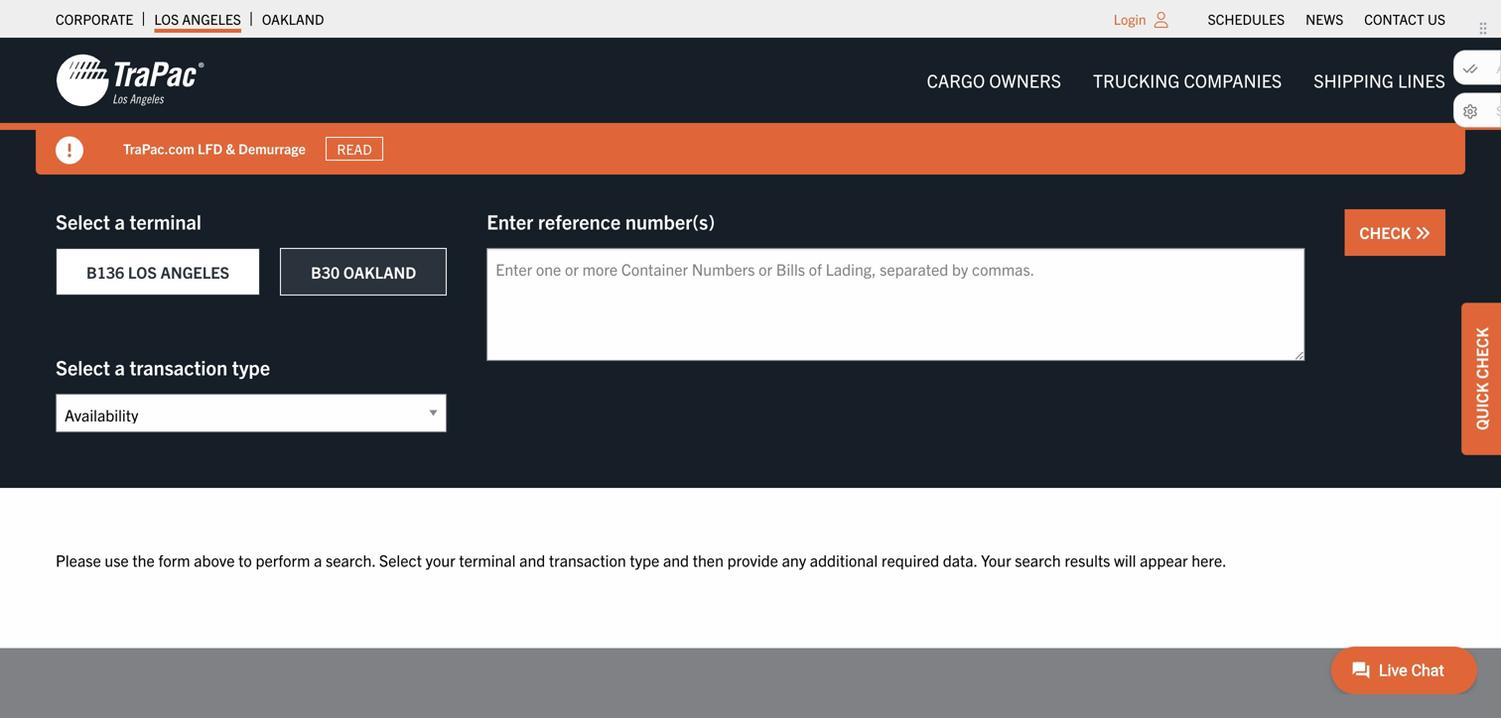 Task type: locate. For each thing, give the bounding box(es) containing it.
companies
[[1184, 69, 1282, 91]]

here.
[[1192, 551, 1227, 570]]

shipping lines
[[1314, 69, 1446, 91]]

oakland link
[[262, 5, 324, 33]]

a down b136 on the left of the page
[[115, 355, 125, 380]]

transaction
[[130, 355, 228, 380], [549, 551, 626, 570]]

cargo owners link
[[911, 60, 1077, 100]]

1 vertical spatial terminal
[[459, 551, 516, 570]]

oakland
[[262, 10, 324, 28], [343, 262, 416, 282]]

shipping lines link
[[1298, 60, 1462, 100]]

1 vertical spatial type
[[630, 551, 660, 570]]

angeles down select a terminal
[[161, 262, 230, 282]]

1 vertical spatial menu bar
[[911, 60, 1462, 100]]

use
[[105, 551, 129, 570]]

1 vertical spatial oakland
[[343, 262, 416, 282]]

los
[[154, 10, 179, 28], [128, 262, 157, 282]]

trucking companies link
[[1077, 60, 1298, 100]]

terminal up b136 los angeles
[[130, 209, 201, 234]]

check button
[[1345, 210, 1446, 256]]

0 horizontal spatial terminal
[[130, 209, 201, 234]]

0 vertical spatial type
[[232, 355, 270, 380]]

1 vertical spatial solid image
[[1415, 225, 1431, 241]]

0 horizontal spatial oakland
[[262, 10, 324, 28]]

b136
[[86, 262, 124, 282]]

your
[[981, 551, 1012, 570]]

menu bar containing cargo owners
[[911, 60, 1462, 100]]

1 horizontal spatial type
[[630, 551, 660, 570]]

0 horizontal spatial solid image
[[56, 137, 83, 164]]

and left 'then'
[[663, 551, 689, 570]]

reference
[[538, 209, 621, 234]]

the
[[132, 551, 155, 570]]

menu bar inside banner
[[911, 60, 1462, 100]]

any
[[782, 551, 806, 570]]

b30 oakland
[[311, 262, 416, 282]]

appear
[[1140, 551, 1188, 570]]

and
[[520, 551, 545, 570], [663, 551, 689, 570]]

angeles
[[182, 10, 241, 28], [161, 262, 230, 282]]

1 vertical spatial a
[[115, 355, 125, 380]]

&
[[226, 140, 235, 157]]

select down b136 on the left of the page
[[56, 355, 110, 380]]

light image
[[1154, 12, 1168, 28]]

oakland right b30
[[343, 262, 416, 282]]

1 vertical spatial select
[[56, 355, 110, 380]]

select for select a transaction type
[[56, 355, 110, 380]]

type
[[232, 355, 270, 380], [630, 551, 660, 570]]

1 vertical spatial transaction
[[549, 551, 626, 570]]

cargo owners
[[927, 69, 1062, 91]]

banner
[[0, 38, 1501, 175]]

select
[[56, 209, 110, 234], [56, 355, 110, 380], [379, 551, 422, 570]]

1 vertical spatial los
[[128, 262, 157, 282]]

check inside button
[[1360, 222, 1415, 242]]

0 vertical spatial oakland
[[262, 10, 324, 28]]

menu bar
[[1198, 5, 1456, 33], [911, 60, 1462, 100]]

please use the form above to perform a search. select your terminal and transaction type and then provide any additional required data. your search results will appear here.
[[56, 551, 1227, 570]]

quick check link
[[1462, 303, 1501, 456]]

1 horizontal spatial solid image
[[1415, 225, 1431, 241]]

0 vertical spatial terminal
[[130, 209, 201, 234]]

cargo
[[927, 69, 985, 91]]

oakland right los angeles link
[[262, 10, 324, 28]]

los up los angeles "image"
[[154, 10, 179, 28]]

corporate
[[56, 10, 133, 28]]

0 vertical spatial solid image
[[56, 137, 83, 164]]

2 vertical spatial select
[[379, 551, 422, 570]]

footer
[[0, 649, 1501, 719]]

a
[[115, 209, 125, 234], [115, 355, 125, 380], [314, 551, 322, 570]]

0 horizontal spatial and
[[520, 551, 545, 570]]

news
[[1306, 10, 1344, 28]]

b30
[[311, 262, 340, 282]]

2 and from the left
[[663, 551, 689, 570]]

search.
[[326, 551, 376, 570]]

will
[[1114, 551, 1136, 570]]

0 vertical spatial check
[[1360, 222, 1415, 242]]

los angeles
[[154, 10, 241, 28]]

angeles left oakland link
[[182, 10, 241, 28]]

terminal
[[130, 209, 201, 234], [459, 551, 516, 570]]

us
[[1428, 10, 1446, 28]]

los right b136 on the left of the page
[[128, 262, 157, 282]]

0 vertical spatial select
[[56, 209, 110, 234]]

trapac.com
[[123, 140, 194, 157]]

0 vertical spatial a
[[115, 209, 125, 234]]

demurrage
[[238, 140, 306, 157]]

and right the your
[[520, 551, 545, 570]]

select left the your
[[379, 551, 422, 570]]

menu bar up shipping
[[1198, 5, 1456, 33]]

select up b136 on the left of the page
[[56, 209, 110, 234]]

b136 los angeles
[[86, 262, 230, 282]]

solid image
[[56, 137, 83, 164], [1415, 225, 1431, 241]]

los angeles image
[[56, 53, 205, 108]]

a for transaction
[[115, 355, 125, 380]]

check
[[1360, 222, 1415, 242], [1472, 328, 1492, 379]]

your
[[426, 551, 456, 570]]

a left 'search.'
[[314, 551, 322, 570]]

1 and from the left
[[520, 551, 545, 570]]

0 vertical spatial menu bar
[[1198, 5, 1456, 33]]

0 horizontal spatial transaction
[[130, 355, 228, 380]]

read link
[[326, 137, 384, 161]]

schedules link
[[1208, 5, 1285, 33]]

a up b136 on the left of the page
[[115, 209, 125, 234]]

banner containing cargo owners
[[0, 38, 1501, 175]]

1 horizontal spatial and
[[663, 551, 689, 570]]

terminal right the your
[[459, 551, 516, 570]]

1 vertical spatial check
[[1472, 328, 1492, 379]]

schedules
[[1208, 10, 1285, 28]]

contact us link
[[1365, 5, 1446, 33]]

1 horizontal spatial terminal
[[459, 551, 516, 570]]

0 horizontal spatial check
[[1360, 222, 1415, 242]]

0 horizontal spatial type
[[232, 355, 270, 380]]

0 vertical spatial transaction
[[130, 355, 228, 380]]

lfd
[[198, 140, 223, 157]]

2 vertical spatial a
[[314, 551, 322, 570]]

menu bar down "light" icon
[[911, 60, 1462, 100]]



Task type: vqa. For each thing, say whether or not it's contained in the screenshot.
read
yes



Task type: describe. For each thing, give the bounding box(es) containing it.
contact
[[1365, 10, 1425, 28]]

to
[[238, 551, 252, 570]]

quick
[[1472, 383, 1492, 431]]

provide
[[727, 551, 778, 570]]

a for terminal
[[115, 209, 125, 234]]

data.
[[943, 551, 978, 570]]

above
[[194, 551, 235, 570]]

select a terminal
[[56, 209, 201, 234]]

0 vertical spatial angeles
[[182, 10, 241, 28]]

trucking companies
[[1093, 69, 1282, 91]]

Enter reference number(s) text field
[[487, 248, 1305, 361]]

please
[[56, 551, 101, 570]]

select for select a terminal
[[56, 209, 110, 234]]

read
[[337, 140, 372, 158]]

contact us
[[1365, 10, 1446, 28]]

menu bar containing schedules
[[1198, 5, 1456, 33]]

select a transaction type
[[56, 355, 270, 380]]

form
[[158, 551, 190, 570]]

trucking
[[1093, 69, 1180, 91]]

then
[[693, 551, 724, 570]]

shipping
[[1314, 69, 1394, 91]]

search
[[1015, 551, 1061, 570]]

0 vertical spatial los
[[154, 10, 179, 28]]

enter
[[487, 209, 533, 234]]

enter reference number(s)
[[487, 209, 715, 234]]

perform
[[256, 551, 310, 570]]

1 vertical spatial angeles
[[161, 262, 230, 282]]

solid image inside the check button
[[1415, 225, 1431, 241]]

lines
[[1398, 69, 1446, 91]]

solid image inside banner
[[56, 137, 83, 164]]

results
[[1065, 551, 1111, 570]]

additional
[[810, 551, 878, 570]]

trapac.com lfd & demurrage
[[123, 140, 306, 157]]

corporate link
[[56, 5, 133, 33]]

number(s)
[[626, 209, 715, 234]]

quick check
[[1472, 328, 1492, 431]]

login
[[1114, 10, 1147, 28]]

los angeles link
[[154, 5, 241, 33]]

login link
[[1114, 10, 1147, 28]]

1 horizontal spatial check
[[1472, 328, 1492, 379]]

1 horizontal spatial oakland
[[343, 262, 416, 282]]

news link
[[1306, 5, 1344, 33]]

required
[[882, 551, 940, 570]]

1 horizontal spatial transaction
[[549, 551, 626, 570]]

owners
[[989, 69, 1062, 91]]



